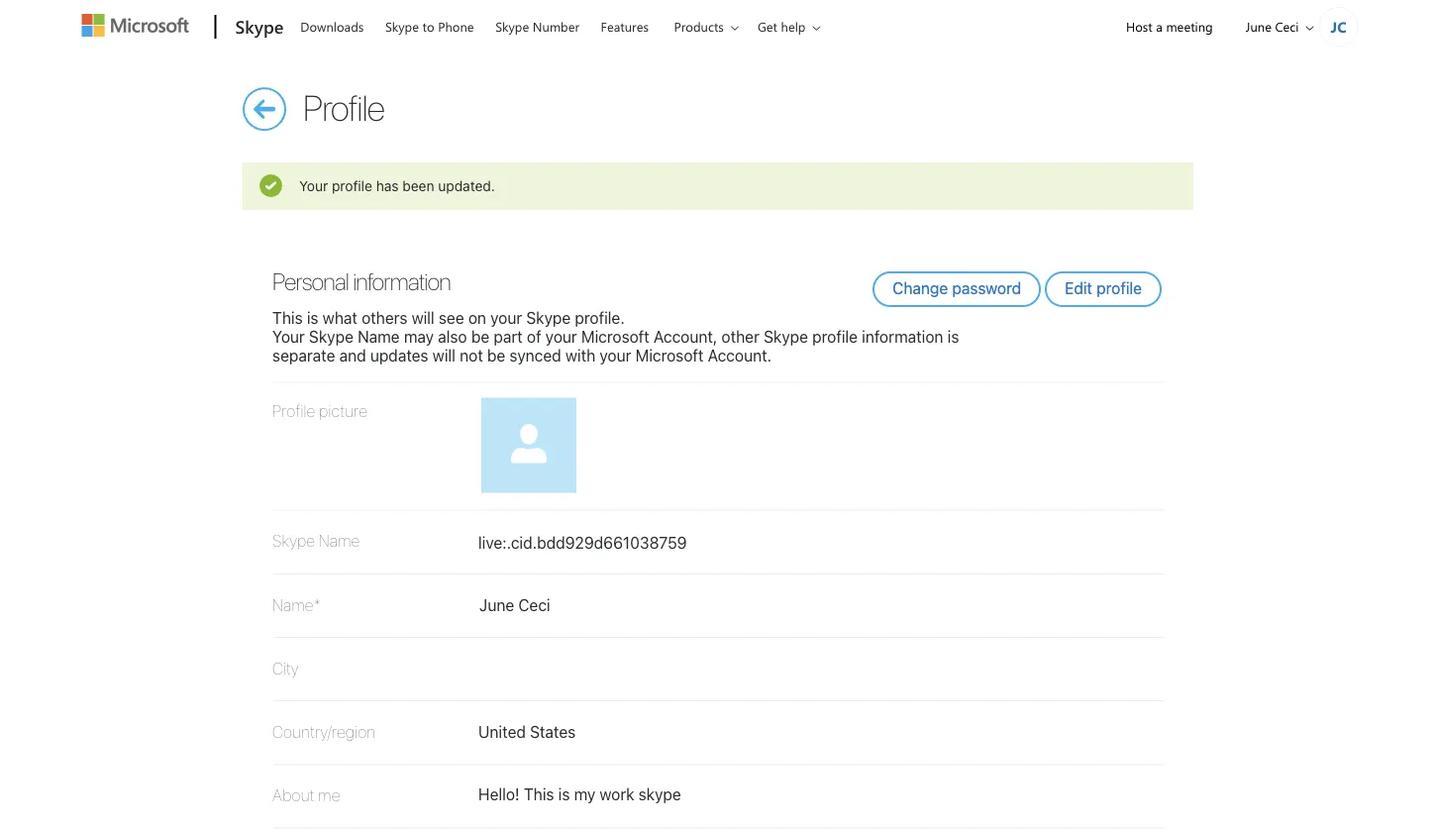 Task type: locate. For each thing, give the bounding box(es) containing it.
profile
[[332, 177, 372, 194], [1097, 279, 1142, 298], [812, 327, 858, 346]]

skype left to
[[385, 18, 419, 35]]

phone
[[438, 18, 474, 35]]

is
[[307, 308, 318, 327], [948, 327, 959, 346], [558, 785, 570, 804]]

1 horizontal spatial information
[[862, 327, 943, 346]]

profile right edit
[[1097, 279, 1142, 298]]

1 vertical spatial will
[[433, 346, 456, 365]]

updates
[[370, 346, 428, 365]]

skype left downloads
[[235, 14, 284, 38]]

hello! this is my work skype
[[478, 785, 681, 804]]

is left my
[[558, 785, 570, 804]]

united
[[478, 722, 526, 741]]

0 vertical spatial will
[[412, 308, 435, 327]]

been
[[402, 177, 434, 194]]

0 horizontal spatial information
[[353, 267, 450, 295]]

get help button
[[745, 1, 836, 52]]

name up name*
[[319, 531, 360, 550]]

name
[[358, 327, 400, 346], [319, 531, 360, 550]]

this inside this is what others will see on your skype profile. your skype name may also be part of your microsoft account, other skype profile information is separate and updates will not be synced with your microsoft account.
[[272, 308, 303, 327]]

information down change on the top of the page
[[862, 327, 943, 346]]

skype left "number"
[[495, 18, 529, 35]]

1 horizontal spatial profile
[[812, 327, 858, 346]]

2 horizontal spatial profile
[[1097, 279, 1142, 298]]

products
[[674, 18, 724, 35]]

has
[[376, 177, 399, 194]]

picture
[[319, 402, 368, 421]]

1 vertical spatial this
[[524, 785, 554, 804]]

account,
[[654, 327, 717, 346]]

microsoft image
[[82, 14, 189, 37]]

is left the what
[[307, 308, 318, 327]]

your right with
[[600, 346, 631, 365]]

me
[[318, 786, 340, 805]]

profile left the has
[[332, 177, 372, 194]]

your
[[299, 177, 328, 194], [272, 327, 305, 346]]

profile
[[303, 86, 384, 128], [272, 402, 315, 421]]

0 vertical spatial information
[[353, 267, 450, 295]]

your up part
[[490, 308, 522, 327]]

your up with
[[545, 327, 577, 346]]

1 vertical spatial profile
[[1097, 279, 1142, 298]]

1 vertical spatial information
[[862, 327, 943, 346]]

features link
[[592, 1, 658, 49]]

live:.cid.bdd929d661038759
[[478, 533, 687, 552]]

ceci
[[1275, 18, 1299, 35]]

city
[[272, 659, 299, 677]]

on
[[468, 308, 486, 327]]

microsoft down account,
[[636, 346, 704, 365]]

profile left picture
[[272, 402, 315, 421]]

change password
[[893, 279, 1021, 298]]

microsoft
[[581, 327, 649, 346], [636, 346, 704, 365]]

0 horizontal spatial this
[[272, 308, 303, 327]]

number
[[533, 18, 579, 35]]

your profile has been updated.
[[299, 177, 495, 194]]

0 vertical spatial profile
[[303, 86, 384, 128]]

your left the has
[[299, 177, 328, 194]]

0 vertical spatial this
[[272, 308, 303, 327]]

0 horizontal spatial profile
[[332, 177, 372, 194]]

skype
[[235, 14, 284, 38], [385, 18, 419, 35], [495, 18, 529, 35], [526, 308, 571, 327], [309, 327, 353, 346], [764, 327, 808, 346], [272, 531, 315, 550]]

profile right other
[[812, 327, 858, 346]]

0 vertical spatial name
[[358, 327, 400, 346]]

profile inside the edit profile button
[[1097, 279, 1142, 298]]

separate
[[272, 346, 335, 365]]

skype down the what
[[309, 327, 353, 346]]

will
[[412, 308, 435, 327], [433, 346, 456, 365]]

change password button
[[873, 271, 1041, 307]]

2 horizontal spatial is
[[948, 327, 959, 346]]

will up may
[[412, 308, 435, 327]]

this
[[272, 308, 303, 327], [524, 785, 554, 804]]

this up separate
[[272, 308, 303, 327]]

will down the "also"
[[433, 346, 456, 365]]

host a meeting
[[1126, 18, 1213, 35]]

0 horizontal spatial your
[[490, 308, 522, 327]]

Name* text field
[[467, 589, 768, 615]]

1 vertical spatial name
[[319, 531, 360, 550]]

downloads
[[300, 18, 364, 35]]

other
[[722, 327, 760, 346]]

information up the others on the top
[[353, 267, 450, 295]]

skype to phone
[[385, 18, 474, 35]]

also
[[438, 327, 467, 346]]

get help
[[758, 18, 806, 35]]

microsoft down profile.
[[581, 327, 649, 346]]

is down the change password button
[[948, 327, 959, 346]]

name down the others on the top
[[358, 327, 400, 346]]

2 vertical spatial profile
[[812, 327, 858, 346]]

this right hello!
[[524, 785, 554, 804]]

my
[[574, 785, 596, 804]]

hello!
[[478, 785, 520, 804]]

updated.
[[438, 177, 495, 194]]

country/region
[[272, 722, 376, 741]]

profile down downloads
[[303, 86, 384, 128]]

1 vertical spatial profile
[[272, 402, 315, 421]]

get
[[758, 18, 778, 35]]

information
[[353, 267, 450, 295], [862, 327, 943, 346]]

help
[[781, 18, 806, 35]]

skype number link
[[486, 1, 588, 49]]

synced
[[510, 346, 561, 365]]

be
[[471, 327, 489, 346], [487, 346, 505, 365]]

june ceci
[[1246, 18, 1299, 35]]

0 vertical spatial profile
[[332, 177, 372, 194]]

your
[[490, 308, 522, 327], [545, 327, 577, 346], [600, 346, 631, 365]]

your up separate
[[272, 327, 305, 346]]

1 vertical spatial your
[[272, 327, 305, 346]]



Task type: vqa. For each thing, say whether or not it's contained in the screenshot.
Get Help dropdown button
yes



Task type: describe. For each thing, give the bounding box(es) containing it.
part
[[494, 327, 523, 346]]

skype number
[[495, 18, 579, 35]]

name inside this is what others will see on your skype profile. your skype name may also be part of your microsoft account, other skype profile information is separate and updates will not be synced with your microsoft account.
[[358, 327, 400, 346]]

2 horizontal spatial your
[[600, 346, 631, 365]]

of
[[527, 327, 541, 346]]

be down the on
[[471, 327, 489, 346]]

skype up of
[[526, 308, 571, 327]]

meeting
[[1166, 18, 1213, 35]]

personal
[[272, 267, 349, 295]]

profile for your
[[332, 177, 372, 194]]

skype inside 'link'
[[235, 14, 284, 38]]

what
[[323, 308, 357, 327]]

0 vertical spatial your
[[299, 177, 328, 194]]

skype inside skype number link
[[495, 18, 529, 35]]

personal information
[[272, 267, 450, 295]]

and
[[339, 346, 366, 365]]

host a meeting link
[[1109, 1, 1230, 52]]

account.
[[708, 346, 772, 365]]

profile inside this is what others will see on your skype profile. your skype name may also be part of your microsoft account, other skype profile information is separate and updates will not be synced with your microsoft account.
[[812, 327, 858, 346]]

features
[[601, 18, 649, 35]]

password
[[952, 279, 1021, 298]]

products button
[[661, 1, 755, 52]]

name*
[[272, 595, 321, 614]]

skype name
[[272, 531, 360, 550]]

with
[[565, 346, 596, 365]]

work
[[600, 785, 634, 804]]

united states
[[478, 722, 576, 741]]

1 horizontal spatial is
[[558, 785, 570, 804]]

edit profile
[[1065, 279, 1142, 298]]

profile for edit
[[1097, 279, 1142, 298]]

june
[[1246, 18, 1272, 35]]

change
[[893, 279, 948, 298]]

previous page image
[[243, 87, 980, 831]]

0 horizontal spatial is
[[307, 308, 318, 327]]

this is what others will see on your skype profile. your skype name may also be part of your microsoft account, other skype profile information is separate and updates will not be synced with your microsoft account.
[[272, 308, 959, 365]]

about
[[272, 786, 315, 805]]

1 horizontal spatial this
[[524, 785, 554, 804]]

not
[[460, 346, 483, 365]]

about me
[[272, 786, 340, 805]]

skype inside skype to phone link
[[385, 18, 419, 35]]

edit
[[1065, 279, 1092, 298]]

to
[[423, 18, 434, 35]]

a
[[1156, 18, 1163, 35]]

skype right other
[[764, 327, 808, 346]]

skype up name*
[[272, 531, 315, 550]]

downloads link
[[292, 1, 373, 49]]

skype link
[[225, 1, 290, 54]]

profile for profile picture
[[272, 402, 315, 421]]

information inside this is what others will see on your skype profile. your skype name may also be part of your microsoft account, other skype profile information is separate and updates will not be synced with your microsoft account.
[[862, 327, 943, 346]]

be down part
[[487, 346, 505, 365]]

may
[[404, 327, 434, 346]]

see
[[439, 308, 464, 327]]

host
[[1126, 18, 1153, 35]]

skype to phone link
[[376, 1, 483, 49]]

profile.
[[575, 308, 625, 327]]

your inside this is what others will see on your skype profile. your skype name may also be part of your microsoft account, other skype profile information is separate and updates will not be synced with your microsoft account.
[[272, 327, 305, 346]]

1 horizontal spatial your
[[545, 327, 577, 346]]

jc
[[1331, 16, 1347, 36]]

edit profile button
[[1045, 271, 1162, 307]]

states
[[530, 722, 576, 741]]

skype
[[639, 785, 681, 804]]

profile for profile
[[303, 86, 384, 128]]

profile picture
[[272, 402, 368, 421]]

others
[[362, 308, 407, 327]]



